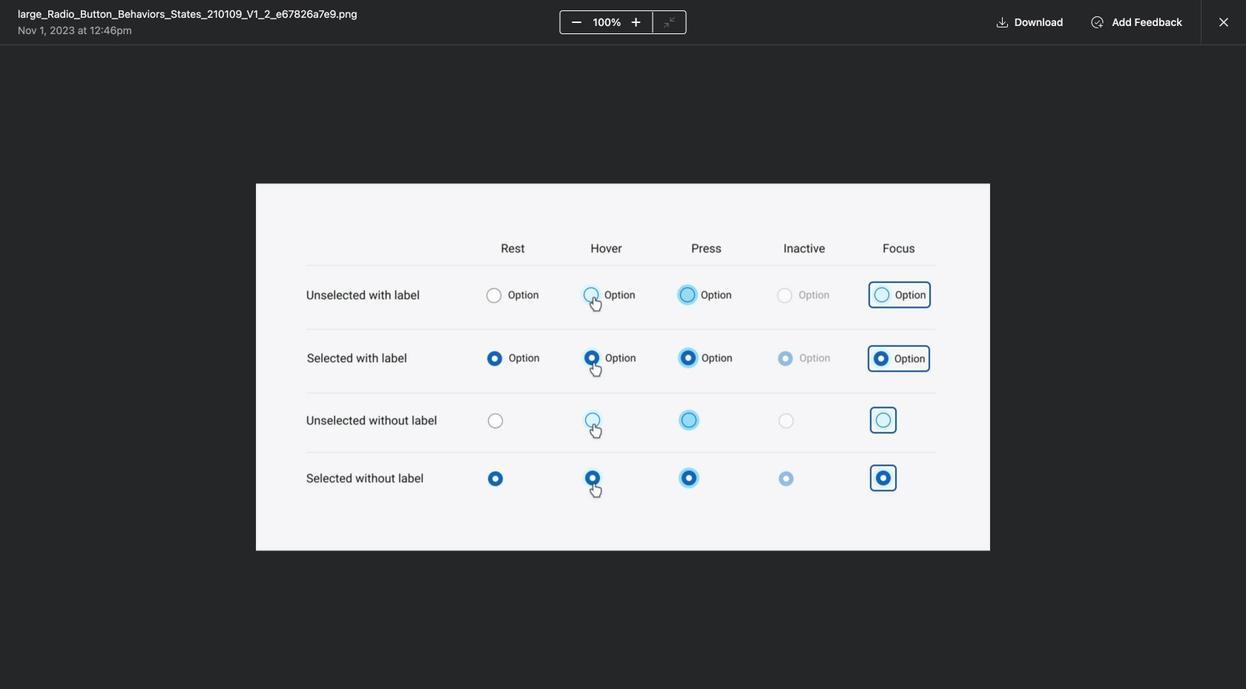Task type: locate. For each thing, give the bounding box(es) containing it.
None radio
[[607, 54, 633, 81], [658, 54, 684, 81], [708, 54, 734, 81], [733, 54, 759, 81], [784, 54, 810, 81], [809, 54, 835, 81], [607, 54, 633, 81], [658, 54, 684, 81], [708, 54, 734, 81], [733, 54, 759, 81], [784, 54, 810, 81], [809, 54, 835, 81]]

option group
[[607, 54, 885, 81]]

None radio
[[632, 54, 658, 81], [683, 54, 709, 81], [758, 54, 784, 81], [834, 54, 860, 81], [859, 54, 885, 81], [632, 54, 658, 81], [683, 54, 709, 81], [758, 54, 784, 81], [834, 54, 860, 81], [859, 54, 885, 81]]

global element
[[0, 36, 178, 125]]



Task type: describe. For each thing, give the bounding box(es) containing it.
hide sidebar image
[[19, 12, 31, 24]]

zoom in image
[[630, 16, 642, 28]]

fit to screen image
[[664, 16, 676, 28]]

attachment image
[[256, 184, 991, 551]]

zoom out image
[[571, 16, 583, 28]]

close image
[[1219, 16, 1231, 28]]



Task type: vqa. For each thing, say whether or not it's contained in the screenshot.
2 likes. You liked this task image to the right
no



